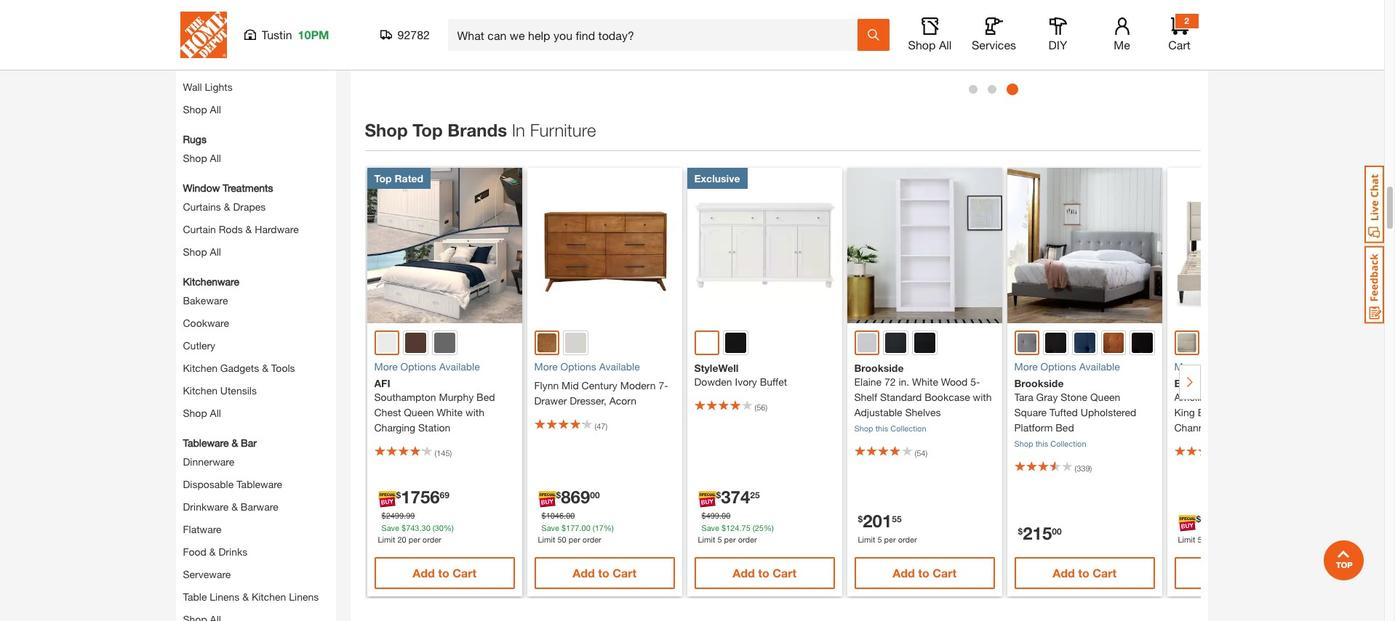 Task type: describe. For each thing, give the bounding box(es) containing it.
chest
[[374, 407, 401, 419]]

5 per from the left
[[1209, 536, 1220, 545]]

table lamps
[[183, 58, 241, 70]]

cart for 499
[[773, 567, 797, 580]]

drinkware & barware
[[183, 501, 278, 513]]

stylewell dowden ivory buffet
[[694, 363, 787, 389]]

& down drinks
[[242, 591, 249, 604]]

bed inside brookside amelia upholstered cream king bed with horizontal channels
[[1198, 407, 1216, 419]]

wood
[[941, 376, 968, 389]]

add to cart for 1756
[[413, 567, 476, 580]]

$ 215 00
[[1018, 524, 1062, 544]]

lights for ceiling lights
[[217, 13, 245, 25]]

floor lamps
[[183, 36, 240, 48]]

cart for 1046
[[613, 567, 637, 580]]

cookware
[[183, 317, 229, 329]]

window treatments link
[[183, 180, 273, 196]]

bed inside the afi southampton murphy bed chest queen white with charging station
[[477, 392, 495, 404]]

215
[[1023, 524, 1052, 544]]

4 shop all link from the top
[[183, 407, 221, 420]]

options for ( 145 )
[[400, 361, 436, 373]]

per for 869
[[569, 536, 580, 545]]

kitchen for kitchen utensils
[[183, 385, 217, 397]]

ivory
[[735, 376, 757, 389]]

499
[[706, 512, 719, 521]]

more options available link for 339
[[1014, 360, 1155, 375]]

queen inside the afi southampton murphy bed chest queen white with charging station
[[404, 407, 434, 419]]

5 add to cart from the left
[[1053, 567, 1117, 580]]

$ for 374
[[716, 490, 721, 501]]

modern
[[620, 380, 656, 392]]

food & drinks link
[[183, 546, 247, 559]]

available for ( 145 )
[[439, 361, 480, 373]]

0 vertical spatial top
[[413, 120, 443, 141]]

4 order from the left
[[898, 536, 917, 545]]

hardware
[[255, 223, 299, 236]]

4 add to cart from the left
[[893, 567, 957, 580]]

save for 869
[[542, 524, 559, 533]]

rugs link
[[183, 132, 207, 147]]

shop down kitchen utensils
[[183, 407, 207, 420]]

mid
[[562, 380, 579, 392]]

add to cart for 374
[[733, 567, 797, 580]]

stylewell
[[694, 363, 739, 375]]

$ 869 00
[[556, 488, 600, 508]]

1756
[[401, 488, 440, 508]]

platform
[[1014, 422, 1053, 435]]

743
[[406, 524, 419, 533]]

available for ( 339 )
[[1079, 361, 1120, 373]]

more options available for ( 339 )
[[1014, 361, 1120, 373]]

wall lights link
[[183, 81, 233, 93]]

options for ( 47 )
[[561, 361, 596, 373]]

$ for 342
[[1196, 514, 1201, 525]]

ivory image
[[697, 334, 717, 353]]

cart for 215
[[1093, 567, 1117, 580]]

add to cart button for 869
[[534, 558, 675, 590]]

shop up top rated
[[365, 120, 408, 141]]

2 linens from the left
[[289, 591, 319, 604]]

channels
[[1174, 422, 1217, 435]]

more options available for ( 47 )
[[534, 361, 640, 373]]

with inside brookside amelia upholstered cream king bed with horizontal channels
[[1219, 407, 1238, 419]]

table for table lamps
[[183, 58, 207, 70]]

5 inside $ 499 . 00 save $ 124 . 75 ( 25 %) limit 5 per order
[[718, 536, 722, 545]]

dark gray image
[[885, 333, 906, 354]]

5 add to cart button from the left
[[1014, 558, 1155, 590]]

tara
[[1014, 392, 1033, 404]]

table linens & kitchen linens
[[183, 591, 319, 604]]

177
[[566, 524, 579, 533]]

$ for 869
[[556, 490, 561, 501]]

flynn mid century modern 7- drawer dresser, acorn link
[[534, 379, 675, 409]]

bakeware
[[183, 295, 228, 307]]

tustin
[[262, 28, 292, 41]]

$ for 1046
[[542, 512, 546, 521]]

$ for 2499
[[382, 512, 386, 521]]

( 145 )
[[435, 449, 452, 459]]

brookside amelia upholstered cream king bed with horizontal channels
[[1174, 378, 1297, 435]]

cutlery
[[183, 340, 215, 352]]

5-
[[971, 376, 980, 389]]

92782
[[398, 28, 430, 41]]

& down window treatments
[[224, 201, 230, 213]]

cutlery link
[[183, 340, 215, 352]]

55
[[892, 514, 902, 525]]

1 horizontal spatial white image
[[857, 334, 877, 353]]

5 order from the left
[[1223, 536, 1242, 545]]

this inside brookside tara gray stone queen square tufted upholstered platform bed shop this collection
[[1036, 440, 1048, 449]]

0 horizontal spatial tableware
[[183, 437, 229, 449]]

& left tools
[[262, 362, 268, 375]]

more options available link for 47
[[534, 360, 675, 375]]

to for 374
[[758, 567, 769, 580]]

shop this collection link for limit
[[854, 424, 926, 434]]

horizontal
[[1241, 407, 1287, 419]]

white inside brookside elaine 72 in. white wood 5- shelf standard bookcase with adjustable shelves shop this collection
[[912, 376, 938, 389]]

1 shop all link from the top
[[183, 103, 221, 116]]

floor
[[183, 36, 206, 48]]

afi
[[374, 378, 390, 390]]

( down station
[[435, 449, 437, 459]]

elaine
[[854, 376, 882, 389]]

drawer
[[534, 395, 567, 408]]

69
[[440, 490, 450, 501]]

white image
[[377, 334, 397, 353]]

5 limit from the left
[[1178, 536, 1195, 545]]

upholstered
[[1081, 407, 1136, 419]]

7-
[[659, 380, 668, 392]]

145
[[437, 449, 450, 459]]

per for 1756
[[409, 536, 420, 545]]

1 linens from the left
[[210, 591, 240, 604]]

201
[[863, 512, 892, 532]]

more for ( 47 )
[[534, 361, 558, 373]]

floor lamps link
[[183, 36, 240, 48]]

exclusive
[[694, 173, 740, 185]]

buffet
[[760, 376, 787, 389]]

king
[[1174, 407, 1195, 419]]

with inside the afi southampton murphy bed chest queen white with charging station
[[466, 407, 484, 419]]

%) for 869
[[604, 524, 614, 533]]

( down brookside tara gray stone queen square tufted upholstered platform bed shop this collection at bottom right
[[1075, 464, 1077, 474]]

2499
[[386, 512, 404, 521]]

10pm
[[298, 28, 329, 41]]

charcoal black image
[[725, 333, 746, 354]]

$ 342
[[1196, 512, 1230, 532]]

in
[[512, 120, 525, 141]]

top rated
[[374, 173, 423, 185]]

$ for 215
[[1018, 526, 1023, 537]]

ceiling lights link
[[183, 13, 245, 25]]

( inside $ 1046 . 00 save $ 177 . 00 ( 17 %) limit 50 per order
[[593, 524, 595, 533]]

bed inside brookside tara gray stone queen square tufted upholstered platform bed shop this collection
[[1056, 422, 1074, 435]]

per for 374
[[724, 536, 736, 545]]

add for 1756
[[413, 567, 435, 580]]

0 horizontal spatial white image
[[565, 333, 586, 354]]

elaine 72 in. white wood 5-shelf standard bookcase with adjustable shelves image
[[847, 168, 1002, 323]]

to for 1756
[[438, 567, 449, 580]]

( down dresser,
[[595, 422, 597, 432]]

& right rods at the top left
[[246, 223, 252, 236]]

tools
[[271, 362, 295, 375]]

4 limit from the left
[[858, 536, 875, 545]]

4 add from the left
[[893, 567, 915, 580]]

kitchen gadgets & tools link
[[183, 362, 295, 375]]

navy image
[[1074, 333, 1095, 354]]

diy button
[[1035, 17, 1081, 52]]

2 30 from the left
[[435, 524, 444, 533]]

gray
[[1036, 392, 1058, 404]]

00 inside "$ 215 00"
[[1052, 526, 1062, 537]]

wall
[[183, 81, 202, 93]]

black image
[[1132, 333, 1153, 354]]

$ 374 25
[[716, 488, 760, 508]]

collection inside brookside elaine 72 in. white wood 5- shelf standard bookcase with adjustable shelves shop this collection
[[891, 424, 926, 434]]

amelia upholstered cream king bed with horizontal channels image
[[1167, 168, 1322, 323]]

flynn
[[534, 380, 559, 392]]

2
[[1184, 15, 1189, 26]]

shop all inside button
[[908, 38, 952, 52]]

$ 201 55
[[858, 512, 902, 532]]

disposable tableware
[[183, 479, 282, 491]]

stone
[[1061, 392, 1088, 404]]

2 shop all link from the top
[[183, 152, 221, 164]]

table for table linens & kitchen linens
[[183, 591, 207, 604]]

25 inside $ 374 25
[[750, 490, 760, 501]]

flynn mid century modern 7-drawer dresser, acorn image
[[527, 168, 682, 323]]

me
[[1114, 38, 1130, 52]]

1 vertical spatial top
[[374, 173, 392, 185]]

more for ( 339 )
[[1014, 361, 1038, 373]]

54
[[917, 449, 926, 459]]

72
[[885, 376, 896, 389]]

ceiling
[[183, 13, 214, 25]]

southampton murphy bed chest queen white with charging station image
[[367, 168, 522, 323]]

( 54 )
[[915, 449, 928, 459]]

( down the 'ivory'
[[755, 403, 757, 413]]

add to cart button for 1756
[[374, 558, 515, 590]]

bookcase
[[925, 392, 970, 404]]

374
[[721, 488, 750, 508]]

) for ( 339 )
[[1090, 464, 1092, 474]]

the home depot logo image
[[180, 12, 227, 58]]

shop top brands in furniture
[[365, 120, 596, 141]]

this inside brookside elaine 72 in. white wood 5- shelf standard bookcase with adjustable shelves shop this collection
[[876, 424, 888, 434]]

shop inside brookside elaine 72 in. white wood 5- shelf standard bookcase with adjustable shelves shop this collection
[[854, 424, 873, 434]]

00 inside $ 499 . 00 save $ 124 . 75 ( 25 %) limit 5 per order
[[722, 512, 731, 521]]



Task type: locate. For each thing, give the bounding box(es) containing it.
What can we help you find today? search field
[[457, 20, 857, 50]]

) down station
[[450, 449, 452, 459]]

56
[[757, 403, 766, 413]]

1 to from the left
[[438, 567, 449, 580]]

5 down 499
[[718, 536, 722, 545]]

serveware link
[[183, 569, 231, 581]]

lamps down floor lamps link
[[210, 58, 241, 70]]

( right 743
[[433, 524, 435, 533]]

shop down wall
[[183, 103, 207, 116]]

4 more options available link from the left
[[1174, 360, 1315, 375]]

flatware
[[183, 524, 222, 536]]

2 save from the left
[[542, 524, 559, 533]]

queen down southampton
[[404, 407, 434, 419]]

4 per from the left
[[884, 536, 896, 545]]

0 horizontal spatial queen
[[404, 407, 434, 419]]

brookside elaine 72 in. white wood 5- shelf standard bookcase with adjustable shelves shop this collection
[[854, 363, 992, 434]]

limit inside $ 499 . 00 save $ 124 . 75 ( 25 %) limit 5 per order
[[698, 536, 715, 545]]

square
[[1014, 407, 1047, 419]]

ceiling lights
[[183, 13, 245, 25]]

1 options from the left
[[561, 361, 596, 373]]

92782 button
[[380, 28, 430, 42]]

queen up upholstered
[[1090, 392, 1120, 404]]

1 vertical spatial 25
[[755, 524, 764, 533]]

more down cream icon
[[1174, 361, 1198, 373]]

kitchen utensils link
[[183, 385, 257, 397]]

25 inside $ 499 . 00 save $ 124 . 75 ( 25 %) limit 5 per order
[[755, 524, 764, 533]]

1 add from the left
[[413, 567, 435, 580]]

dinnerware link
[[183, 456, 234, 468]]

5 add from the left
[[1053, 567, 1075, 580]]

2 vertical spatial kitchen
[[252, 591, 286, 604]]

1 horizontal spatial brookside
[[1014, 378, 1064, 390]]

1 30 from the left
[[422, 524, 430, 533]]

bed up channels
[[1198, 407, 1216, 419]]

dowden ivory buffet image
[[687, 168, 842, 323]]

tableware & bar link
[[183, 436, 257, 451]]

save for 374
[[702, 524, 719, 533]]

3 limit from the left
[[698, 536, 715, 545]]

order down 342 on the right
[[1223, 536, 1242, 545]]

1 horizontal spatial take the style quiz image
[[794, 0, 1194, 66]]

save for 1756
[[382, 524, 399, 533]]

) for ( 56 )
[[766, 403, 767, 413]]

order
[[423, 536, 441, 545], [583, 536, 601, 545], [738, 536, 757, 545], [898, 536, 917, 545], [1223, 536, 1242, 545]]

table linens & kitchen linens link
[[183, 591, 319, 604]]

1 horizontal spatial bed
[[1056, 422, 1074, 435]]

shop this collection link for 215
[[1014, 440, 1086, 449]]

1 horizontal spatial queen
[[1090, 392, 1120, 404]]

1 available from the left
[[599, 361, 640, 373]]

shelf
[[854, 392, 877, 404]]

2 add to cart from the left
[[573, 567, 637, 580]]

4 options from the left
[[1201, 361, 1237, 373]]

2 per from the left
[[569, 536, 580, 545]]

take the style quiz image
[[358, 0, 772, 66], [794, 0, 1194, 66]]

save down 2499
[[382, 524, 399, 533]]

with down 5-
[[973, 392, 992, 404]]

charging
[[374, 422, 415, 435]]

dresser,
[[570, 395, 607, 408]]

collection down shelves
[[891, 424, 926, 434]]

limit 5 per order
[[858, 536, 917, 545]]

3 available from the left
[[1079, 361, 1120, 373]]

2 5 from the left
[[878, 536, 882, 545]]

1 horizontal spatial this
[[1036, 440, 1048, 449]]

0 horizontal spatial 30
[[422, 524, 430, 533]]

add to cart button
[[374, 558, 515, 590], [534, 558, 675, 590], [694, 558, 835, 590], [854, 558, 995, 590], [1014, 558, 1155, 590]]

1 horizontal spatial with
[[973, 392, 992, 404]]

order for 374
[[738, 536, 757, 545]]

brookside inside brookside tara gray stone queen square tufted upholstered platform bed shop this collection
[[1014, 378, 1064, 390]]

0 vertical spatial queen
[[1090, 392, 1120, 404]]

) for ( 54 )
[[926, 449, 928, 459]]

&
[[224, 201, 230, 213], [246, 223, 252, 236], [262, 362, 268, 375], [232, 437, 238, 449], [231, 501, 238, 513], [209, 546, 216, 559], [242, 591, 249, 604]]

with down murphy
[[466, 407, 484, 419]]

1 add to cart from the left
[[413, 567, 476, 580]]

available down faux rust icon
[[1079, 361, 1120, 373]]

limit for 869
[[538, 536, 555, 545]]

1 horizontal spatial white
[[912, 376, 938, 389]]

tufted
[[1050, 407, 1078, 419]]

all down kitchen utensils
[[210, 407, 221, 420]]

1 horizontal spatial top
[[413, 120, 443, 141]]

kitchen
[[183, 362, 217, 375], [183, 385, 217, 397], [252, 591, 286, 604]]

shop
[[908, 38, 936, 52], [183, 103, 207, 116], [365, 120, 408, 141], [183, 152, 207, 164], [183, 246, 207, 258], [183, 407, 207, 420], [854, 424, 873, 434], [1014, 440, 1033, 449]]

order for 1756
[[423, 536, 441, 545]]

serveware
[[183, 569, 231, 581]]

limit 50 per order
[[1178, 536, 1242, 545]]

shop down adjustable
[[854, 424, 873, 434]]

available for ( 47 )
[[599, 361, 640, 373]]

2 horizontal spatial save
[[702, 524, 719, 533]]

brookside for 215
[[1014, 378, 1064, 390]]

3 order from the left
[[738, 536, 757, 545]]

1 vertical spatial bed
[[1198, 407, 1216, 419]]

( 56 )
[[755, 403, 767, 413]]

( down shelves
[[915, 449, 917, 459]]

0 horizontal spatial shop this collection link
[[854, 424, 926, 434]]

kitchen for kitchen gadgets & tools
[[183, 362, 217, 375]]

faux rust image
[[1103, 333, 1124, 354]]

kitchen gadgets & tools
[[183, 362, 295, 375]]

& inside tableware & bar link
[[232, 437, 238, 449]]

0 horizontal spatial bed
[[477, 392, 495, 404]]

$ inside $ 342
[[1196, 514, 1201, 525]]

amelia upholstered
[[1174, 392, 1264, 404]]

50 down $ 342
[[1198, 536, 1207, 545]]

available up modern at the left bottom of the page
[[599, 361, 640, 373]]

2 horizontal spatial bed
[[1198, 407, 1216, 419]]

& left bar
[[232, 437, 238, 449]]

0 vertical spatial 25
[[750, 490, 760, 501]]

limit for 1756
[[378, 536, 395, 545]]

to for 869
[[598, 567, 609, 580]]

$ for 201
[[858, 514, 863, 525]]

order inside $ 499 . 00 save $ 124 . 75 ( 25 %) limit 5 per order
[[738, 536, 757, 545]]

add to cart button down $ 2499 . 99 save $ 743 . 30 ( 30 %) limit 20 per order
[[374, 558, 515, 590]]

add down "$ 215 00"
[[1053, 567, 1075, 580]]

1 horizontal spatial 30
[[435, 524, 444, 533]]

per down the "124"
[[724, 536, 736, 545]]

adjustable
[[854, 407, 902, 419]]

0 horizontal spatial %)
[[444, 524, 454, 533]]

( inside $ 2499 . 99 save $ 743 . 30 ( 30 %) limit 20 per order
[[433, 524, 435, 533]]

) down buffet
[[766, 403, 767, 413]]

save inside $ 2499 . 99 save $ 743 . 30 ( 30 %) limit 20 per order
[[382, 524, 399, 533]]

available up cream at bottom
[[1239, 361, 1280, 373]]

per inside $ 2499 . 99 save $ 743 . 30 ( 30 %) limit 20 per order
[[409, 536, 420, 545]]

white right the 'in.'
[[912, 376, 938, 389]]

table down floor
[[183, 58, 207, 70]]

1 horizontal spatial shop this collection link
[[1014, 440, 1086, 449]]

1 vertical spatial lights
[[205, 81, 233, 93]]

add down $ 1046 . 00 save $ 177 . 00 ( 17 %) limit 50 per order
[[573, 567, 595, 580]]

tableware & bar
[[183, 437, 257, 449]]

0 vertical spatial lamps
[[209, 36, 240, 48]]

top left brands
[[413, 120, 443, 141]]

4 available from the left
[[1239, 361, 1280, 373]]

47
[[597, 422, 606, 432]]

per
[[409, 536, 420, 545], [569, 536, 580, 545], [724, 536, 736, 545], [884, 536, 896, 545], [1209, 536, 1220, 545]]

order right 20
[[423, 536, 441, 545]]

$ 1756 69
[[396, 488, 450, 508]]

2 vertical spatial bed
[[1056, 422, 1074, 435]]

barware
[[241, 501, 278, 513]]

per down 342 on the right
[[1209, 536, 1220, 545]]

curtain rods & hardware link
[[183, 223, 299, 236]]

2 horizontal spatial %)
[[764, 524, 774, 533]]

2 more from the left
[[374, 361, 398, 373]]

1 vertical spatial white
[[437, 407, 463, 419]]

live chat image
[[1365, 166, 1384, 244]]

%) for 1756
[[444, 524, 454, 533]]

) for ( 145 )
[[450, 449, 452, 459]]

lamps down ceiling lights link
[[209, 36, 240, 48]]

flynn mid century modern 7- drawer dresser, acorn
[[534, 380, 668, 408]]

( right 177
[[593, 524, 595, 533]]

kitchen utensils
[[183, 385, 257, 397]]

options down "walnut" image
[[400, 361, 436, 373]]

1 more options available from the left
[[534, 361, 640, 373]]

4 more options available from the left
[[1174, 361, 1280, 373]]

) down brookside tara gray stone queen square tufted upholstered platform bed shop this collection at bottom right
[[1090, 464, 1092, 474]]

add for 374
[[733, 567, 755, 580]]

2 to from the left
[[598, 567, 609, 580]]

0 horizontal spatial with
[[466, 407, 484, 419]]

1 %) from the left
[[444, 524, 454, 533]]

acorn image
[[537, 334, 557, 353]]

shop down curtain in the left top of the page
[[183, 246, 207, 258]]

0 horizontal spatial 50
[[558, 536, 566, 545]]

shop all down curtain in the left top of the page
[[183, 246, 221, 258]]

2 options from the left
[[400, 361, 436, 373]]

25 right "75"
[[755, 524, 764, 533]]

more for ( 145 )
[[374, 361, 398, 373]]

all down wall lights
[[210, 103, 221, 116]]

bar
[[241, 437, 257, 449]]

standard
[[880, 392, 922, 404]]

rugs
[[183, 133, 207, 145]]

0 horizontal spatial take the style quiz image
[[358, 0, 772, 66]]

1 table from the top
[[183, 58, 207, 70]]

0 horizontal spatial save
[[382, 524, 399, 533]]

869
[[561, 488, 590, 508]]

2 table from the top
[[183, 591, 207, 604]]

25
[[750, 490, 760, 501], [755, 524, 764, 533]]

grey image
[[434, 333, 455, 354]]

3 options from the left
[[1041, 361, 1076, 373]]

all left the services on the top right
[[939, 38, 952, 52]]

shop inside button
[[908, 38, 936, 52]]

0 vertical spatial bed
[[477, 392, 495, 404]]

brookside for limit
[[854, 363, 904, 375]]

shop down rugs
[[183, 152, 207, 164]]

2 50 from the left
[[1198, 536, 1207, 545]]

shop all link down rugs
[[183, 152, 221, 164]]

5
[[718, 536, 722, 545], [878, 536, 882, 545]]

per inside $ 1046 . 00 save $ 177 . 00 ( 17 %) limit 50 per order
[[569, 536, 580, 545]]

drinkware
[[183, 501, 229, 513]]

more options available link up amelia upholstered
[[1174, 360, 1315, 375]]

bed down tufted
[[1056, 422, 1074, 435]]

food & drinks
[[183, 546, 247, 559]]

lights down table lamps
[[205, 81, 233, 93]]

$ inside $ 1756 69
[[396, 490, 401, 501]]

dowden
[[694, 376, 732, 389]]

cream image
[[1177, 334, 1197, 353]]

century
[[582, 380, 617, 392]]

4 to from the left
[[918, 567, 929, 580]]

1 vertical spatial queen
[[404, 407, 434, 419]]

order inside $ 2499 . 99 save $ 743 . 30 ( 30 %) limit 20 per order
[[423, 536, 441, 545]]

available down 'grey' icon
[[439, 361, 480, 373]]

0 horizontal spatial brookside
[[854, 363, 904, 375]]

3 save from the left
[[702, 524, 719, 533]]

$ inside "$ 215 00"
[[1018, 526, 1023, 537]]

3 per from the left
[[724, 536, 736, 545]]

add to cart down the limit 5 per order
[[893, 567, 957, 580]]

per inside $ 499 . 00 save $ 124 . 75 ( 25 %) limit 5 per order
[[724, 536, 736, 545]]

this down adjustable
[[876, 424, 888, 434]]

treatments
[[223, 182, 273, 194]]

342
[[1201, 512, 1230, 532]]

$ inside $ 374 25
[[716, 490, 721, 501]]

options for ( 339 )
[[1041, 361, 1076, 373]]

lights for wall lights
[[205, 81, 233, 93]]

all up window treatments link
[[210, 152, 221, 164]]

add down $ 2499 . 99 save $ 743 . 30 ( 30 %) limit 20 per order
[[413, 567, 435, 580]]

0 vertical spatial kitchen
[[183, 362, 217, 375]]

50 down 177
[[558, 536, 566, 545]]

2 horizontal spatial brookside
[[1174, 378, 1224, 390]]

$ for 1756
[[396, 490, 401, 501]]

2 more options available link from the left
[[374, 360, 515, 375]]

3 to from the left
[[758, 567, 769, 580]]

1 5 from the left
[[718, 536, 722, 545]]

black image
[[914, 333, 935, 354]]

1 horizontal spatial 50
[[1198, 536, 1207, 545]]

more options available link down 'grey' icon
[[374, 360, 515, 375]]

with down amelia upholstered
[[1219, 407, 1238, 419]]

save inside $ 1046 . 00 save $ 177 . 00 ( 17 %) limit 50 per order
[[542, 524, 559, 533]]

1 order from the left
[[423, 536, 441, 545]]

brookside inside brookside amelia upholstered cream king bed with horizontal channels
[[1174, 378, 1224, 390]]

& right food
[[209, 546, 216, 559]]

afi southampton murphy bed chest queen white with charging station
[[374, 378, 495, 435]]

all down rods at the top left
[[210, 246, 221, 258]]

%) for 374
[[764, 524, 774, 533]]

1 more from the left
[[534, 361, 558, 373]]

1 horizontal spatial linens
[[289, 591, 319, 604]]

order inside $ 1046 . 00 save $ 177 . 00 ( 17 %) limit 50 per order
[[583, 536, 601, 545]]

collection inside brookside tara gray stone queen square tufted upholstered platform bed shop this collection
[[1051, 440, 1086, 449]]

lights up floor lamps
[[217, 13, 245, 25]]

3 more from the left
[[1014, 361, 1038, 373]]

%) inside $ 1046 . 00 save $ 177 . 00 ( 17 %) limit 50 per order
[[604, 524, 614, 533]]

0 vertical spatial table
[[183, 58, 207, 70]]

( inside $ 499 . 00 save $ 124 . 75 ( 25 %) limit 5 per order
[[753, 524, 755, 533]]

per down 177
[[569, 536, 580, 545]]

with inside brookside elaine 72 in. white wood 5- shelf standard bookcase with adjustable shelves shop this collection
[[973, 392, 992, 404]]

2 more options available from the left
[[374, 361, 480, 373]]

save
[[382, 524, 399, 533], [542, 524, 559, 533], [702, 524, 719, 533]]

cream
[[1266, 392, 1297, 404]]

stone image
[[1017, 334, 1037, 353]]

4 add to cart button from the left
[[854, 558, 995, 590]]

3 shop all link from the top
[[183, 246, 221, 258]]

0 vertical spatial this
[[876, 424, 888, 434]]

$ for 499
[[702, 512, 706, 521]]

brookside up amelia upholstered
[[1174, 378, 1224, 390]]

1 more options available link from the left
[[534, 360, 675, 375]]

2 take the style quiz image from the left
[[794, 0, 1194, 66]]

( right "75"
[[753, 524, 755, 533]]

order down 17
[[583, 536, 601, 545]]

& down disposable tableware
[[231, 501, 238, 513]]

cart for 2499
[[453, 567, 476, 580]]

shop down the platform
[[1014, 440, 1033, 449]]

2 %) from the left
[[604, 524, 614, 533]]

shop all down wall lights
[[183, 103, 221, 116]]

curtains & drapes
[[183, 201, 266, 213]]

25 up "75"
[[750, 490, 760, 501]]

more options available down the charcoal image
[[1014, 361, 1120, 373]]

2 horizontal spatial with
[[1219, 407, 1238, 419]]

brookside
[[854, 363, 904, 375], [1014, 378, 1064, 390], [1174, 378, 1224, 390]]

shop all link down wall lights
[[183, 103, 221, 116]]

50 inside $ 1046 . 00 save $ 177 . 00 ( 17 %) limit 50 per order
[[558, 536, 566, 545]]

station
[[418, 422, 451, 435]]

shop all link down kitchen utensils
[[183, 407, 221, 420]]

all inside button
[[939, 38, 952, 52]]

1 vertical spatial table
[[183, 591, 207, 604]]

0 horizontal spatial white
[[437, 407, 463, 419]]

( 339 )
[[1075, 464, 1092, 474]]

bed right murphy
[[477, 392, 495, 404]]

$
[[396, 490, 401, 501], [556, 490, 561, 501], [716, 490, 721, 501], [382, 512, 386, 521], [542, 512, 546, 521], [702, 512, 706, 521], [858, 514, 863, 525], [1196, 514, 1201, 525], [402, 524, 406, 533], [562, 524, 566, 533], [722, 524, 726, 533], [1018, 526, 1023, 537]]

shop inside brookside tara gray stone queen square tufted upholstered platform bed shop this collection
[[1014, 440, 1033, 449]]

more options available down "walnut" image
[[374, 361, 480, 373]]

feedback link image
[[1365, 246, 1384, 324]]

0 horizontal spatial 5
[[718, 536, 722, 545]]

1 limit from the left
[[378, 536, 395, 545]]

curtain rods & hardware
[[183, 223, 299, 236]]

3 add to cart from the left
[[733, 567, 797, 580]]

lamps for table lamps
[[210, 58, 241, 70]]

3 more options available from the left
[[1014, 361, 1120, 373]]

1 vertical spatial shop this collection link
[[1014, 440, 1086, 449]]

tara gray stone queen square tufted upholstered platform bed image
[[1007, 168, 1162, 323]]

add down "75"
[[733, 567, 755, 580]]

disposable
[[183, 479, 234, 491]]

2 available from the left
[[439, 361, 480, 373]]

brookside inside brookside elaine 72 in. white wood 5- shelf standard bookcase with adjustable shelves shop this collection
[[854, 363, 904, 375]]

3 more options available link from the left
[[1014, 360, 1155, 375]]

curtains
[[183, 201, 221, 213]]

shop all link down curtain in the left top of the page
[[183, 246, 221, 258]]

1 save from the left
[[382, 524, 399, 533]]

queen
[[1090, 392, 1120, 404], [404, 407, 434, 419]]

0 horizontal spatial linens
[[210, 591, 240, 604]]

add to cart button down "$ 215 00"
[[1014, 558, 1155, 590]]

00 inside $ 869 00
[[590, 490, 600, 501]]

1 per from the left
[[409, 536, 420, 545]]

acorn
[[609, 395, 637, 408]]

%) down 69
[[444, 524, 454, 533]]

limit inside $ 1046 . 00 save $ 177 . 00 ( 17 %) limit 50 per order
[[538, 536, 555, 545]]

white down murphy
[[437, 407, 463, 419]]

curtain
[[183, 223, 216, 236]]

white image left dark gray icon
[[857, 334, 877, 353]]

1 take the style quiz image from the left
[[358, 0, 772, 66]]

$ inside $ 201 55
[[858, 514, 863, 525]]

limit inside $ 2499 . 99 save $ 743 . 30 ( 30 %) limit 20 per order
[[378, 536, 395, 545]]

rated
[[395, 173, 423, 185]]

3 add from the left
[[733, 567, 755, 580]]

0 vertical spatial white
[[912, 376, 938, 389]]

add down the limit 5 per order
[[893, 567, 915, 580]]

0 horizontal spatial top
[[374, 173, 392, 185]]

queen inside brookside tara gray stone queen square tufted upholstered platform bed shop this collection
[[1090, 392, 1120, 404]]

white inside the afi southampton murphy bed chest queen white with charging station
[[437, 407, 463, 419]]

2 limit from the left
[[538, 536, 555, 545]]

add for 869
[[573, 567, 595, 580]]

add to cart button for 374
[[694, 558, 835, 590]]

curtains & drapes link
[[183, 201, 266, 213]]

brookside up elaine
[[854, 363, 904, 375]]

2 add from the left
[[573, 567, 595, 580]]

options up amelia upholstered
[[1201, 361, 1237, 373]]

%) inside $ 2499 . 99 save $ 743 . 30 ( 30 %) limit 20 per order
[[444, 524, 454, 533]]

1 50 from the left
[[558, 536, 566, 545]]

1 add to cart button from the left
[[374, 558, 515, 590]]

75
[[742, 524, 751, 533]]

add to cart button down the limit 5 per order
[[854, 558, 995, 590]]

walnut image
[[405, 333, 426, 354]]

table down serveware
[[183, 591, 207, 604]]

0 vertical spatial tableware
[[183, 437, 229, 449]]

1 horizontal spatial 5
[[878, 536, 882, 545]]

0 horizontal spatial collection
[[891, 424, 926, 434]]

in.
[[899, 376, 909, 389]]

4 more from the left
[[1174, 361, 1198, 373]]

) for ( 47 )
[[606, 422, 607, 432]]

%) right "75"
[[764, 524, 774, 533]]

order down "75"
[[738, 536, 757, 545]]

limit for 374
[[698, 536, 715, 545]]

dinnerware
[[183, 456, 234, 468]]

save inside $ 499 . 00 save $ 124 . 75 ( 25 %) limit 5 per order
[[702, 524, 719, 533]]

1 horizontal spatial %)
[[604, 524, 614, 533]]

0 vertical spatial collection
[[891, 424, 926, 434]]

all inside "rugs shop all"
[[210, 152, 221, 164]]

3 add to cart button from the left
[[694, 558, 835, 590]]

124
[[726, 524, 739, 533]]

1 horizontal spatial save
[[542, 524, 559, 533]]

3 %) from the left
[[764, 524, 774, 533]]

charcoal image
[[1045, 333, 1066, 354]]

save down 1046
[[542, 524, 559, 533]]

1 horizontal spatial collection
[[1051, 440, 1086, 449]]

lamps for floor lamps
[[209, 36, 240, 48]]

2 order from the left
[[583, 536, 601, 545]]

2 add to cart button from the left
[[534, 558, 675, 590]]

options up the mid
[[561, 361, 596, 373]]

window treatments
[[183, 182, 273, 194]]

1 horizontal spatial tableware
[[237, 479, 282, 491]]

white image
[[565, 333, 586, 354], [857, 334, 877, 353]]

0 vertical spatial shop this collection link
[[854, 424, 926, 434]]

per down 743
[[409, 536, 420, 545]]

order for 869
[[583, 536, 601, 545]]

shop inside "rugs shop all"
[[183, 152, 207, 164]]

5 to from the left
[[1078, 567, 1089, 580]]

options down the charcoal image
[[1041, 361, 1076, 373]]

shop this collection link down the platform
[[1014, 440, 1086, 449]]

0 horizontal spatial this
[[876, 424, 888, 434]]

0 vertical spatial lights
[[217, 13, 245, 25]]

1 vertical spatial collection
[[1051, 440, 1086, 449]]

shop all down kitchen utensils
[[183, 407, 221, 420]]

add to cart button down "75"
[[694, 558, 835, 590]]

rugs shop all
[[183, 133, 221, 164]]

more options available link for 145
[[374, 360, 515, 375]]

1 vertical spatial kitchen
[[183, 385, 217, 397]]

)
[[766, 403, 767, 413], [606, 422, 607, 432], [450, 449, 452, 459], [926, 449, 928, 459], [1090, 464, 1092, 474]]

more down stone icon
[[1014, 361, 1038, 373]]

1 vertical spatial this
[[1036, 440, 1048, 449]]

add to cart
[[413, 567, 476, 580], [573, 567, 637, 580], [733, 567, 797, 580], [893, 567, 957, 580], [1053, 567, 1117, 580]]

1 vertical spatial tableware
[[237, 479, 282, 491]]

%) inside $ 499 . 00 save $ 124 . 75 ( 25 %) limit 5 per order
[[764, 524, 774, 533]]

add to cart for 869
[[573, 567, 637, 580]]

food
[[183, 546, 207, 559]]

$ inside $ 869 00
[[556, 490, 561, 501]]

add to cart down "75"
[[733, 567, 797, 580]]

1 vertical spatial lamps
[[210, 58, 241, 70]]

top left rated
[[374, 173, 392, 185]]

more options available for ( 145 )
[[374, 361, 480, 373]]

me button
[[1099, 17, 1145, 52]]

linens
[[210, 591, 240, 604], [289, 591, 319, 604]]



Task type: vqa. For each thing, say whether or not it's contained in the screenshot.
More
yes



